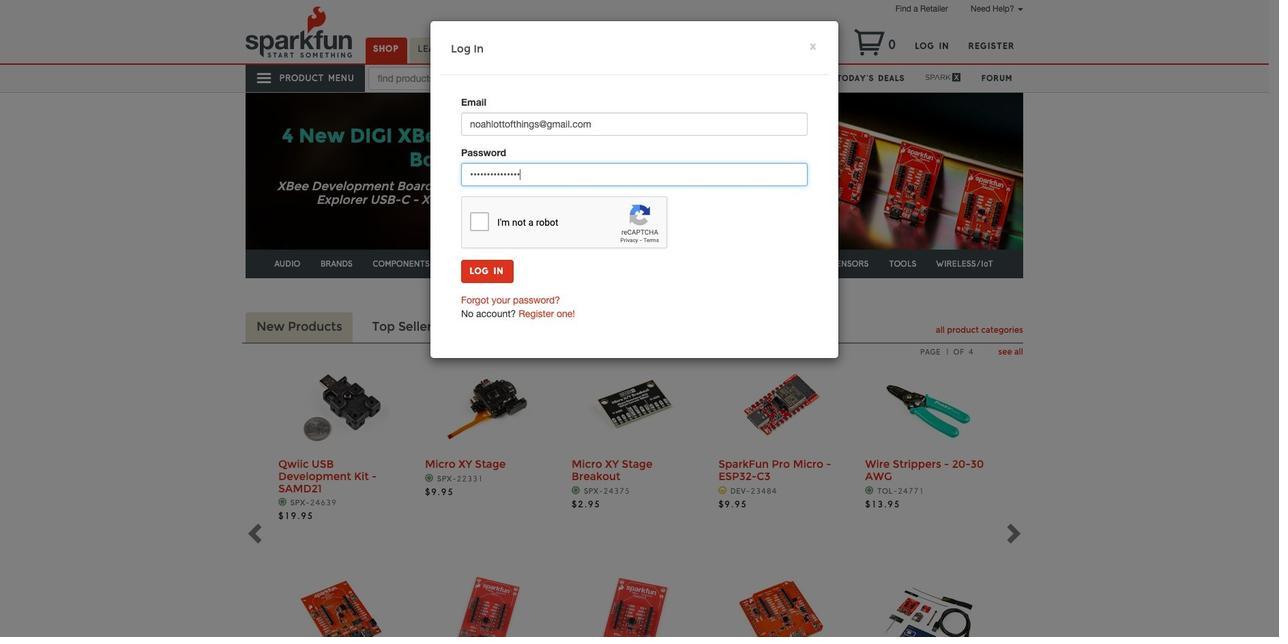 Task type: vqa. For each thing, say whether or not it's contained in the screenshot.
SparkFun Digi XBee® Development Board Image
yes



Task type: describe. For each thing, give the bounding box(es) containing it.
sparkfun digi xbee® explorer regulated image
[[587, 570, 682, 637]]

sparkfun digi xbee® arduino shield - usb-c (qwiic) image
[[734, 570, 829, 637]]

qwiic usb development kit - samd21 image
[[293, 359, 389, 454]]

only 4 left! image
[[719, 486, 728, 494]]



Task type: locate. For each thing, give the bounding box(es) containing it.
sparkfun digi xbee® explorer usb-c image
[[440, 570, 536, 637]]

micro xy stage image
[[440, 359, 536, 454]]

micro xy stage breakout image
[[587, 359, 682, 454]]

0 horizontal spatial in stock image
[[278, 498, 287, 507]]

sparkfun digi xbee® development board image
[[293, 570, 389, 637]]

1 vertical spatial in stock image
[[866, 486, 875, 494]]

in stock image for micro xy stage image
[[425, 474, 434, 482]]

2 vertical spatial in stock image
[[278, 498, 287, 507]]

in stock image
[[572, 486, 581, 494]]

list box
[[278, 347, 991, 637]]

1 horizontal spatial in stock image
[[425, 474, 434, 482]]

None email field
[[461, 113, 808, 136]]

in stock image
[[425, 474, 434, 482], [866, 486, 875, 494], [278, 498, 287, 507]]

sparkfun digi xbee® kit image
[[880, 570, 976, 637]]

find products, tutorials, etc... text field
[[369, 67, 539, 90]]

in stock image for wire strippers - 20-30 awg image
[[866, 486, 875, 494]]

wire strippers - 20-30 awg image
[[880, 359, 976, 454]]

form
[[461, 95, 808, 283]]

None submit
[[461, 260, 514, 283]]

in stock image for qwiic usb development kit - samd21 image
[[278, 498, 287, 507]]

0 vertical spatial in stock image
[[425, 474, 434, 482]]

sparkfun pro micro - esp32-c3 image
[[734, 359, 829, 454]]

2 horizontal spatial in stock image
[[866, 486, 875, 494]]

None password field
[[461, 163, 808, 186]]



